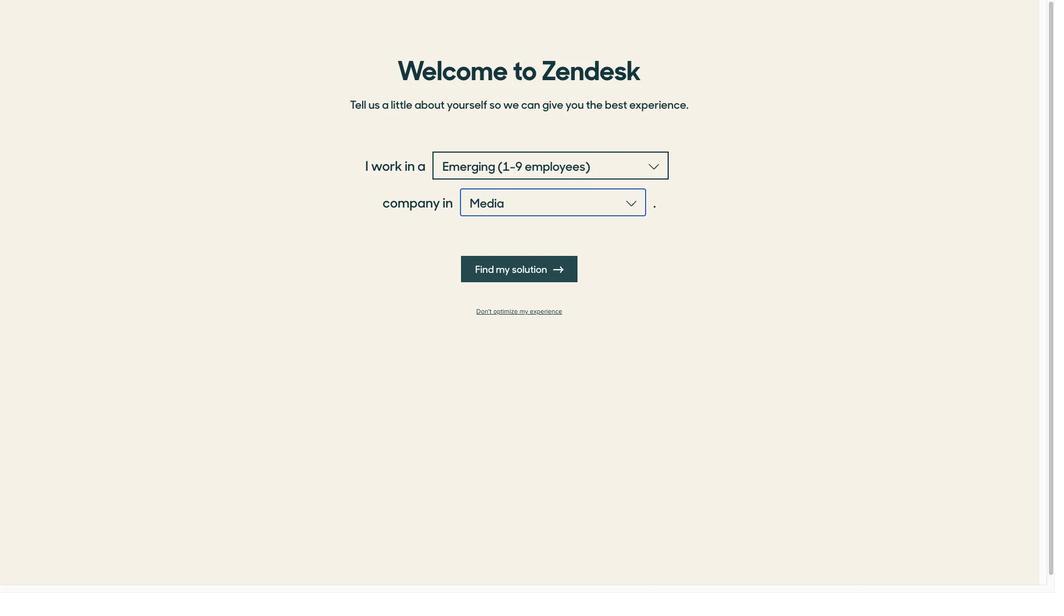 Task type: locate. For each thing, give the bounding box(es) containing it.
a
[[382, 96, 389, 112], [418, 156, 426, 175]]

1 vertical spatial in
[[443, 193, 453, 212]]

1 horizontal spatial in
[[443, 193, 453, 212]]

i work in a
[[366, 156, 426, 175]]

in
[[405, 156, 415, 175], [443, 193, 453, 212]]

zendesk
[[542, 49, 641, 87]]

find     my solution
[[475, 262, 549, 276]]

can
[[521, 96, 541, 112]]

little
[[391, 96, 413, 112]]

0 vertical spatial my
[[496, 262, 510, 276]]

a right us
[[382, 96, 389, 112]]

1 vertical spatial a
[[418, 156, 426, 175]]

company in
[[383, 193, 453, 212]]

don't optimize my experience link
[[344, 308, 696, 316]]

a right work
[[418, 156, 426, 175]]

company
[[383, 193, 440, 212]]

my inside 'find     my solution' button
[[496, 262, 510, 276]]

0 horizontal spatial in
[[405, 156, 415, 175]]

my
[[496, 262, 510, 276], [520, 308, 528, 316]]

so
[[490, 96, 501, 112]]

0 vertical spatial in
[[405, 156, 415, 175]]

0 horizontal spatial my
[[496, 262, 510, 276]]

in right company
[[443, 193, 453, 212]]

yourself
[[447, 96, 488, 112]]

0 vertical spatial a
[[382, 96, 389, 112]]

welcome to zendesk
[[398, 49, 641, 87]]

1 horizontal spatial my
[[520, 308, 528, 316]]

arrow right image
[[554, 265, 564, 275]]

my right find
[[496, 262, 510, 276]]

to
[[513, 49, 537, 87]]

tell us a little about yourself so we can give you the best experience.
[[350, 96, 689, 112]]

find
[[475, 262, 494, 276]]

experience
[[530, 308, 563, 316]]

find     my solution button
[[461, 256, 578, 283]]

my right 'optimize'
[[520, 308, 528, 316]]

optimize
[[494, 308, 518, 316]]

in right work
[[405, 156, 415, 175]]

experience.
[[630, 96, 689, 112]]



Task type: describe. For each thing, give the bounding box(es) containing it.
best
[[605, 96, 628, 112]]

i
[[366, 156, 369, 175]]

welcome
[[398, 49, 508, 87]]

work
[[371, 156, 402, 175]]

1 vertical spatial my
[[520, 308, 528, 316]]

you
[[566, 96, 584, 112]]

0 horizontal spatial a
[[382, 96, 389, 112]]

don't
[[477, 308, 492, 316]]

solution
[[512, 262, 548, 276]]

.
[[654, 193, 656, 212]]

don't optimize my experience
[[477, 308, 563, 316]]

the
[[586, 96, 603, 112]]

us
[[369, 96, 380, 112]]

1 horizontal spatial a
[[418, 156, 426, 175]]

give
[[543, 96, 564, 112]]

we
[[504, 96, 519, 112]]

tell
[[350, 96, 366, 112]]

about
[[415, 96, 445, 112]]



